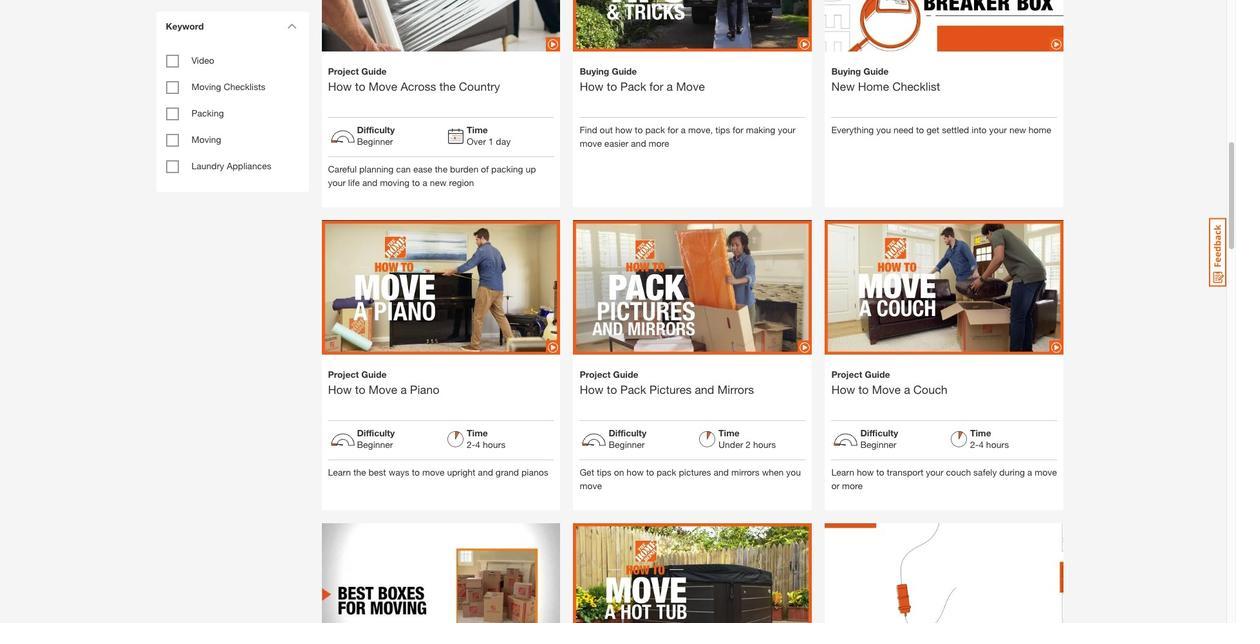 Task type: locate. For each thing, give the bounding box(es) containing it.
careful
[[328, 163, 357, 174]]

move left couch
[[872, 382, 901, 396]]

buying for new
[[832, 65, 861, 76]]

for up find out how to pack for a move, tips for making your move easier and more at the top of page
[[650, 79, 663, 93]]

learn left best
[[328, 467, 351, 478]]

0 horizontal spatial for
[[650, 79, 663, 93]]

2 buying from the left
[[832, 65, 861, 76]]

for
[[650, 79, 663, 93], [668, 124, 678, 135], [733, 124, 744, 135]]

1 4 from the left
[[475, 439, 480, 450]]

pack up easier
[[620, 79, 646, 93]]

time inside time under 2 hours
[[719, 427, 740, 438]]

move right during
[[1035, 467, 1057, 478]]

learn up or
[[832, 467, 854, 478]]

0 vertical spatial tips
[[716, 124, 730, 135]]

learn
[[328, 467, 351, 478], [832, 467, 854, 478]]

caret icon image
[[287, 23, 297, 29]]

during
[[999, 467, 1025, 478]]

4 up safely
[[979, 439, 984, 450]]

difficulty for how to pack pictures and mirrors
[[609, 427, 647, 438]]

a inside learn how to transport your couch safely during a move or more
[[1028, 467, 1032, 478]]

more right or
[[842, 480, 863, 491]]

moving
[[192, 81, 221, 92], [192, 134, 221, 145]]

1 horizontal spatial hours
[[753, 439, 776, 450]]

and down planning
[[362, 177, 377, 188]]

2 2- from the left
[[970, 439, 979, 450]]

2- up upright
[[467, 439, 475, 450]]

0 horizontal spatial you
[[786, 467, 801, 478]]

1 vertical spatial moving
[[192, 134, 221, 145]]

beginner for how to pack pictures and mirrors
[[609, 439, 645, 450]]

for for pack
[[668, 124, 678, 135]]

buying inside "buying guide new home checklist"
[[832, 65, 861, 76]]

0 vertical spatial more
[[649, 138, 669, 149]]

time 2-4 hours up grand
[[467, 427, 506, 450]]

and left mirrors at the bottom
[[695, 382, 714, 396]]

new left home
[[1010, 124, 1026, 135]]

1 hours from the left
[[483, 439, 506, 450]]

0 vertical spatial new
[[1010, 124, 1026, 135]]

and left mirrors
[[714, 467, 729, 478]]

safely
[[974, 467, 997, 478]]

get
[[927, 124, 940, 135]]

moving up packing in the top of the page
[[192, 81, 221, 92]]

difficulty beginner up planning
[[357, 124, 395, 147]]

how inside project guide how to move a couch
[[832, 382, 855, 396]]

and inside careful planning can ease the burden of packing up your life and moving to a new region
[[362, 177, 377, 188]]

making
[[746, 124, 776, 135]]

for left move,
[[668, 124, 678, 135]]

your left couch
[[926, 467, 944, 478]]

pack left pictures
[[620, 382, 646, 396]]

move left piano in the bottom left of the page
[[369, 382, 397, 396]]

2 hours from the left
[[753, 439, 776, 450]]

2 learn from the left
[[832, 467, 854, 478]]

difficulty for how to move a couch
[[861, 427, 898, 438]]

your right making
[[778, 124, 796, 135]]

0 vertical spatial the
[[439, 79, 456, 93]]

time up under
[[719, 427, 740, 438]]

project guide how to move a couch
[[832, 369, 948, 396]]

how
[[615, 124, 632, 135], [627, 467, 644, 478], [857, 467, 874, 478]]

how inside project guide how to move across the country
[[328, 79, 352, 93]]

2 pack from the top
[[620, 382, 646, 396]]

0 horizontal spatial learn
[[328, 467, 351, 478]]

hours inside time under 2 hours
[[753, 439, 776, 450]]

difficulty up the transport
[[861, 427, 898, 438]]

new inside careful planning can ease the burden of packing up your life and moving to a new region
[[430, 177, 447, 188]]

home
[[858, 79, 889, 93]]

beginner for how to move a piano
[[357, 439, 393, 450]]

settled
[[942, 124, 969, 135]]

buying inside buying guide how to pack for a move
[[580, 65, 609, 76]]

buying for how
[[580, 65, 609, 76]]

under
[[719, 439, 743, 450]]

guide inside project guide how to move across the country
[[361, 65, 387, 76]]

time under 2 hours
[[719, 427, 776, 450]]

on
[[614, 467, 624, 478]]

guide for how to move a couch
[[865, 369, 890, 380]]

and inside project guide how to pack pictures and mirrors
[[695, 382, 714, 396]]

and
[[631, 138, 646, 149], [362, 177, 377, 188], [695, 382, 714, 396], [478, 467, 493, 478], [714, 467, 729, 478]]

upright
[[447, 467, 475, 478]]

1 moving from the top
[[192, 81, 221, 92]]

0 horizontal spatial more
[[649, 138, 669, 149]]

hours up grand
[[483, 439, 506, 450]]

0 vertical spatial you
[[876, 124, 891, 135]]

laundry appliances
[[192, 160, 271, 171]]

to inside get tips on how to pack pictures and mirrors when you move
[[646, 467, 654, 478]]

0 horizontal spatial hours
[[483, 439, 506, 450]]

more inside find out how to pack for a move, tips for making your move easier and more
[[649, 138, 669, 149]]

you right when
[[786, 467, 801, 478]]

1 vertical spatial new
[[430, 177, 447, 188]]

buying guide new home checklist
[[832, 65, 940, 93]]

ease
[[413, 163, 432, 174]]

how inside the project guide how to move a piano
[[328, 382, 352, 396]]

find
[[580, 124, 597, 135]]

move inside learn how to transport your couch safely during a move or more
[[1035, 467, 1057, 478]]

1 vertical spatial tips
[[597, 467, 612, 478]]

buying up new
[[832, 65, 861, 76]]

learn inside learn how to transport your couch safely during a move or more
[[832, 467, 854, 478]]

how for couch
[[832, 382, 855, 396]]

guide inside the project guide how to move a piano
[[361, 369, 387, 380]]

ways
[[389, 467, 409, 478]]

2- for couch
[[970, 439, 979, 450]]

move inside get tips on how to pack pictures and mirrors when you move
[[580, 480, 602, 491]]

time 2-4 hours up safely
[[970, 427, 1009, 450]]

guide
[[361, 65, 387, 76], [612, 65, 637, 76], [864, 65, 889, 76], [361, 369, 387, 380], [613, 369, 638, 380], [865, 369, 890, 380]]

your
[[778, 124, 796, 135], [989, 124, 1007, 135], [328, 177, 346, 188], [926, 467, 944, 478]]

new down ease
[[430, 177, 447, 188]]

2- for piano
[[467, 439, 475, 450]]

into
[[972, 124, 987, 135]]

a left move,
[[681, 124, 686, 135]]

time up safely
[[970, 427, 991, 438]]

2 4 from the left
[[979, 439, 984, 450]]

1 vertical spatial pack
[[657, 467, 676, 478]]

learn for how to move a piano
[[328, 467, 351, 478]]

difficulty for how to move a piano
[[357, 427, 395, 438]]

2-
[[467, 439, 475, 450], [970, 439, 979, 450]]

out
[[600, 124, 613, 135]]

tips inside find out how to pack for a move, tips for making your move easier and more
[[716, 124, 730, 135]]

to inside learn how to transport your couch safely during a move or more
[[876, 467, 884, 478]]

a right during
[[1028, 467, 1032, 478]]

project inside project guide how to move a couch
[[832, 369, 862, 380]]

1 learn from the left
[[328, 467, 351, 478]]

time 2-4 hours for how to move a couch
[[970, 427, 1009, 450]]

buying
[[580, 65, 609, 76], [832, 65, 861, 76]]

guide inside project guide how to pack pictures and mirrors
[[613, 369, 638, 380]]

tips left the on
[[597, 467, 612, 478]]

for left making
[[733, 124, 744, 135]]

difficulty for how to move across the country
[[357, 124, 395, 135]]

4
[[475, 439, 480, 450], [979, 439, 984, 450]]

guide for how to move across the country
[[361, 65, 387, 76]]

0 vertical spatial moving
[[192, 81, 221, 92]]

your inside learn how to transport your couch safely during a move or more
[[926, 467, 944, 478]]

0 horizontal spatial 2-
[[467, 439, 475, 450]]

2 moving from the top
[[192, 134, 221, 145]]

2 horizontal spatial for
[[733, 124, 744, 135]]

difficulty up the on
[[609, 427, 647, 438]]

1 pack from the top
[[620, 79, 646, 93]]

1 vertical spatial the
[[435, 163, 448, 174]]

how right the on
[[627, 467, 644, 478]]

how to move a hot tub image
[[573, 501, 812, 623]]

transport
[[887, 467, 924, 478]]

move
[[369, 79, 397, 93], [676, 79, 705, 93], [369, 382, 397, 396], [872, 382, 901, 396]]

move down find
[[580, 138, 602, 149]]

pack left move,
[[645, 124, 665, 135]]

time
[[467, 124, 488, 135], [467, 427, 488, 438], [719, 427, 740, 438], [970, 427, 991, 438]]

and inside find out how to pack for a move, tips for making your move easier and more
[[631, 138, 646, 149]]

move
[[580, 138, 602, 149], [422, 467, 445, 478], [1035, 467, 1057, 478], [580, 480, 602, 491]]

move down get
[[580, 480, 602, 491]]

1 horizontal spatial more
[[842, 480, 863, 491]]

1 vertical spatial more
[[842, 480, 863, 491]]

difficulty beginner up the on
[[609, 427, 647, 450]]

project for how to move across the country
[[328, 65, 359, 76]]

how inside project guide how to pack pictures and mirrors
[[580, 382, 604, 396]]

0 vertical spatial pack
[[620, 79, 646, 93]]

2- up safely
[[970, 439, 979, 450]]

everything you need to get settled into your new home
[[832, 124, 1051, 135]]

moving for moving
[[192, 134, 221, 145]]

difficulty beginner for how to move a piano
[[357, 427, 395, 450]]

1
[[489, 136, 494, 147]]

time inside time over 1 day
[[467, 124, 488, 135]]

for inside buying guide how to pack for a move
[[650, 79, 663, 93]]

1 vertical spatial pack
[[620, 382, 646, 396]]

move inside the project guide how to move a piano
[[369, 382, 397, 396]]

country
[[459, 79, 500, 93]]

pack inside get tips on how to pack pictures and mirrors when you move
[[657, 467, 676, 478]]

day
[[496, 136, 511, 147]]

difficulty up best
[[357, 427, 395, 438]]

1 2- from the left
[[467, 439, 475, 450]]

laundry
[[192, 160, 224, 171]]

new
[[1010, 124, 1026, 135], [430, 177, 447, 188]]

project inside project guide how to pack pictures and mirrors
[[580, 369, 611, 380]]

pack
[[620, 79, 646, 93], [620, 382, 646, 396]]

1 horizontal spatial tips
[[716, 124, 730, 135]]

more
[[649, 138, 669, 149], [842, 480, 863, 491]]

move,
[[688, 124, 713, 135]]

how inside buying guide how to pack for a move
[[580, 79, 604, 93]]

find out how to pack for a move, tips for making your move easier and more
[[580, 124, 796, 149]]

pictures
[[679, 467, 711, 478]]

planning
[[359, 163, 394, 174]]

beginner up the transport
[[861, 439, 897, 450]]

project inside the project guide how to move a piano
[[328, 369, 359, 380]]

couch
[[914, 382, 948, 396]]

pack inside find out how to pack for a move, tips for making your move easier and more
[[645, 124, 665, 135]]

move inside project guide how to move a couch
[[872, 382, 901, 396]]

move left upright
[[422, 467, 445, 478]]

1 horizontal spatial learn
[[832, 467, 854, 478]]

more right easier
[[649, 138, 669, 149]]

the left best
[[353, 467, 366, 478]]

the inside project guide how to move across the country
[[439, 79, 456, 93]]

the right across
[[439, 79, 456, 93]]

0 horizontal spatial buying
[[580, 65, 609, 76]]

the right ease
[[435, 163, 448, 174]]

beginner up the on
[[609, 439, 645, 450]]

and right easier
[[631, 138, 646, 149]]

difficulty beginner up the transport
[[861, 427, 898, 450]]

a inside find out how to pack for a move, tips for making your move easier and more
[[681, 124, 686, 135]]

and inside get tips on how to pack pictures and mirrors when you move
[[714, 467, 729, 478]]

feedback link image
[[1209, 218, 1227, 287]]

beginner
[[357, 136, 393, 147], [357, 439, 393, 450], [609, 439, 645, 450], [861, 439, 897, 450]]

how
[[328, 79, 352, 93], [580, 79, 604, 93], [328, 382, 352, 396], [580, 382, 604, 396], [832, 382, 855, 396]]

hours up safely
[[986, 439, 1009, 450]]

guide inside project guide how to move a couch
[[865, 369, 890, 380]]

pack left pictures
[[657, 467, 676, 478]]

0 vertical spatial pack
[[645, 124, 665, 135]]

time 2-4 hours
[[467, 427, 506, 450], [970, 427, 1009, 450]]

1 buying from the left
[[580, 65, 609, 76]]

difficulty beginner for how to pack pictures and mirrors
[[609, 427, 647, 450]]

of
[[481, 163, 489, 174]]

difficulty
[[357, 124, 395, 135], [357, 427, 395, 438], [609, 427, 647, 438], [861, 427, 898, 438]]

move for how to move a couch
[[872, 382, 901, 396]]

time up upright
[[467, 427, 488, 438]]

moving down packing in the top of the page
[[192, 134, 221, 145]]

project
[[328, 65, 359, 76], [328, 369, 359, 380], [580, 369, 611, 380], [832, 369, 862, 380]]

a
[[667, 79, 673, 93], [681, 124, 686, 135], [423, 177, 427, 188], [401, 382, 407, 396], [904, 382, 910, 396], [1028, 467, 1032, 478]]

beginner up best
[[357, 439, 393, 450]]

how up easier
[[615, 124, 632, 135]]

move inside find out how to pack for a move, tips for making your move easier and more
[[580, 138, 602, 149]]

you left need
[[876, 124, 891, 135]]

learn how to transport your couch safely during a move or more
[[832, 467, 1057, 491]]

1 horizontal spatial 2-
[[970, 439, 979, 450]]

1 horizontal spatial you
[[876, 124, 891, 135]]

move for how to move across the country
[[369, 79, 397, 93]]

hours
[[483, 439, 506, 450], [753, 439, 776, 450], [986, 439, 1009, 450]]

pack
[[645, 124, 665, 135], [657, 467, 676, 478]]

a left piano in the bottom left of the page
[[401, 382, 407, 396]]

move up move,
[[676, 79, 705, 93]]

or
[[832, 480, 840, 491]]

time 2-4 hours for how to move a piano
[[467, 427, 506, 450]]

0 horizontal spatial new
[[430, 177, 447, 188]]

1 horizontal spatial for
[[668, 124, 678, 135]]

easier
[[605, 138, 629, 149]]

your down the "careful" in the top of the page
[[328, 177, 346, 188]]

pack inside buying guide how to pack for a move
[[620, 79, 646, 93]]

project for how to move a piano
[[328, 369, 359, 380]]

difficulty up planning
[[357, 124, 395, 135]]

1 horizontal spatial 4
[[979, 439, 984, 450]]

0 horizontal spatial time 2-4 hours
[[467, 427, 506, 450]]

tips
[[716, 124, 730, 135], [597, 467, 612, 478]]

you
[[876, 124, 891, 135], [786, 467, 801, 478]]

time over 1 day
[[467, 124, 511, 147]]

0 horizontal spatial tips
[[597, 467, 612, 478]]

a left couch
[[904, 382, 910, 396]]

tips right move,
[[716, 124, 730, 135]]

1 horizontal spatial buying
[[832, 65, 861, 76]]

moving for moving checklists
[[192, 81, 221, 92]]

4 up upright
[[475, 439, 480, 450]]

a up find out how to pack for a move, tips for making your move easier and more at the top of page
[[667, 79, 673, 93]]

time up over
[[467, 124, 488, 135]]

grand
[[496, 467, 519, 478]]

hours right 2
[[753, 439, 776, 450]]

move left across
[[369, 79, 397, 93]]

project for how to move a couch
[[832, 369, 862, 380]]

a down ease
[[423, 177, 427, 188]]

careful planning can ease the burden of packing up your life and moving to a new region
[[328, 163, 536, 188]]

project inside project guide how to move across the country
[[328, 65, 359, 76]]

buying guide how to pack for a move
[[580, 65, 705, 93]]

to
[[355, 79, 365, 93], [607, 79, 617, 93], [635, 124, 643, 135], [916, 124, 924, 135], [412, 177, 420, 188], [355, 382, 365, 396], [607, 382, 617, 396], [859, 382, 869, 396], [412, 467, 420, 478], [646, 467, 654, 478], [876, 467, 884, 478]]

4 for how to move a couch
[[979, 439, 984, 450]]

move inside project guide how to move across the country
[[369, 79, 397, 93]]

beginner up planning
[[357, 136, 393, 147]]

2 horizontal spatial hours
[[986, 439, 1009, 450]]

1 horizontal spatial time 2-4 hours
[[970, 427, 1009, 450]]

2 time 2-4 hours from the left
[[970, 427, 1009, 450]]

difficulty beginner up best
[[357, 427, 395, 450]]

difficulty beginner
[[357, 124, 395, 147], [357, 427, 395, 450], [609, 427, 647, 450], [861, 427, 898, 450]]

pack for pictures
[[620, 382, 646, 396]]

buying up find
[[580, 65, 609, 76]]

pack inside project guide how to pack pictures and mirrors
[[620, 382, 646, 396]]

1 vertical spatial you
[[786, 467, 801, 478]]

3 hours from the left
[[986, 439, 1009, 450]]

0 horizontal spatial 4
[[475, 439, 480, 450]]

how left the transport
[[857, 467, 874, 478]]

1 time 2-4 hours from the left
[[467, 427, 506, 450]]



Task type: vqa. For each thing, say whether or not it's contained in the screenshot.
Outdoor Storage Benches
no



Task type: describe. For each thing, give the bounding box(es) containing it.
move inside buying guide how to pack for a move
[[676, 79, 705, 93]]

more inside learn how to transport your couch safely during a move or more
[[842, 480, 863, 491]]

guide for how to move a piano
[[361, 369, 387, 380]]

to inside buying guide how to pack for a move
[[607, 79, 617, 93]]

time for couch
[[970, 427, 991, 438]]

a inside the project guide how to move a piano
[[401, 382, 407, 396]]

the inside careful planning can ease the burden of packing up your life and moving to a new region
[[435, 163, 448, 174]]

video
[[192, 55, 214, 66]]

new
[[832, 79, 855, 93]]

hours for how to move a couch
[[986, 439, 1009, 450]]

difficulty beginner for how to move across the country
[[357, 124, 395, 147]]

up
[[526, 163, 536, 174]]

for for pack
[[650, 79, 663, 93]]

to inside project guide how to pack pictures and mirrors
[[607, 382, 617, 396]]

checklist
[[892, 79, 940, 93]]

life
[[348, 177, 360, 188]]

time for the
[[467, 124, 488, 135]]

get
[[580, 467, 594, 478]]

how for and
[[580, 382, 604, 396]]

project guide how to pack pictures and mirrors
[[580, 369, 754, 396]]

best
[[369, 467, 386, 478]]

pack for for
[[620, 79, 646, 93]]

how to move a couch image
[[825, 198, 1064, 377]]

mirrors
[[731, 467, 760, 478]]

over
[[467, 136, 486, 147]]

your inside find out how to pack for a move, tips for making your move easier and more
[[778, 124, 796, 135]]

keyword button
[[159, 12, 301, 41]]

moving checklist image
[[825, 501, 1064, 623]]

home
[[1029, 124, 1051, 135]]

how inside get tips on how to pack pictures and mirrors when you move
[[627, 467, 644, 478]]

difficulty beginner for how to move a couch
[[861, 427, 898, 450]]

2 vertical spatial the
[[353, 467, 366, 478]]

how to move a piano image
[[322, 198, 560, 377]]

hours for how to pack pictures and mirrors
[[753, 439, 776, 450]]

across
[[401, 79, 436, 93]]

hours for how to move a piano
[[483, 439, 506, 450]]

project for how to pack pictures and mirrors
[[580, 369, 611, 380]]

packing
[[192, 108, 224, 118]]

guide inside buying guide how to pack for a move
[[612, 65, 637, 76]]

can
[[396, 163, 411, 174]]

appliances
[[227, 160, 271, 171]]

and left grand
[[478, 467, 493, 478]]

a inside buying guide how to pack for a move
[[667, 79, 673, 93]]

to inside project guide how to move a couch
[[859, 382, 869, 396]]

a inside project guide how to move a couch
[[904, 382, 910, 396]]

moving checklists
[[192, 81, 266, 92]]

your right into
[[989, 124, 1007, 135]]

learn for how to move a couch
[[832, 467, 854, 478]]

beginner for how to move across the country
[[357, 136, 393, 147]]

1 horizontal spatial new
[[1010, 124, 1026, 135]]

mirrors
[[718, 382, 754, 396]]

how inside find out how to pack for a move, tips for making your move easier and more
[[615, 124, 632, 135]]

best boxes for moving image
[[322, 501, 560, 623]]

move for how to move a piano
[[369, 382, 397, 396]]

how inside learn how to transport your couch safely during a move or more
[[857, 467, 874, 478]]

time for and
[[719, 427, 740, 438]]

couch
[[946, 467, 971, 478]]

project guide how to move across the country
[[328, 65, 500, 93]]

everything
[[832, 124, 874, 135]]

beginner for how to move a couch
[[861, 439, 897, 450]]

guide inside "buying guide new home checklist"
[[864, 65, 889, 76]]

project guide how to move a piano
[[328, 369, 439, 396]]

how for the
[[328, 79, 352, 93]]

tips inside get tips on how to pack pictures and mirrors when you move
[[597, 467, 612, 478]]

moving
[[380, 177, 410, 188]]

piano
[[410, 382, 439, 396]]

how for piano
[[328, 382, 352, 396]]

pictures
[[650, 382, 692, 396]]

guide for how to pack pictures and mirrors
[[613, 369, 638, 380]]

a inside careful planning can ease the burden of packing up your life and moving to a new region
[[423, 177, 427, 188]]

checklists
[[224, 81, 266, 92]]

4 for how to move a piano
[[475, 439, 480, 450]]

how for a
[[580, 79, 604, 93]]

to inside find out how to pack for a move, tips for making your move easier and more
[[635, 124, 643, 135]]

keyword
[[166, 21, 204, 32]]

time for piano
[[467, 427, 488, 438]]

2
[[746, 439, 751, 450]]

when
[[762, 467, 784, 478]]

you inside get tips on how to pack pictures and mirrors when you move
[[786, 467, 801, 478]]

learn the best ways to move upright and grand pianos
[[328, 467, 548, 478]]

pianos
[[522, 467, 548, 478]]

need
[[894, 124, 914, 135]]

to inside project guide how to move across the country
[[355, 79, 365, 93]]

how to pack pictures and mirrors image
[[573, 198, 812, 377]]

packing
[[491, 163, 523, 174]]

to inside careful planning can ease the burden of packing up your life and moving to a new region
[[412, 177, 420, 188]]

to inside the project guide how to move a piano
[[355, 382, 365, 396]]

your inside careful planning can ease the burden of packing up your life and moving to a new region
[[328, 177, 346, 188]]

region
[[449, 177, 474, 188]]

burden
[[450, 163, 479, 174]]

get tips on how to pack pictures and mirrors when you move
[[580, 467, 801, 491]]



